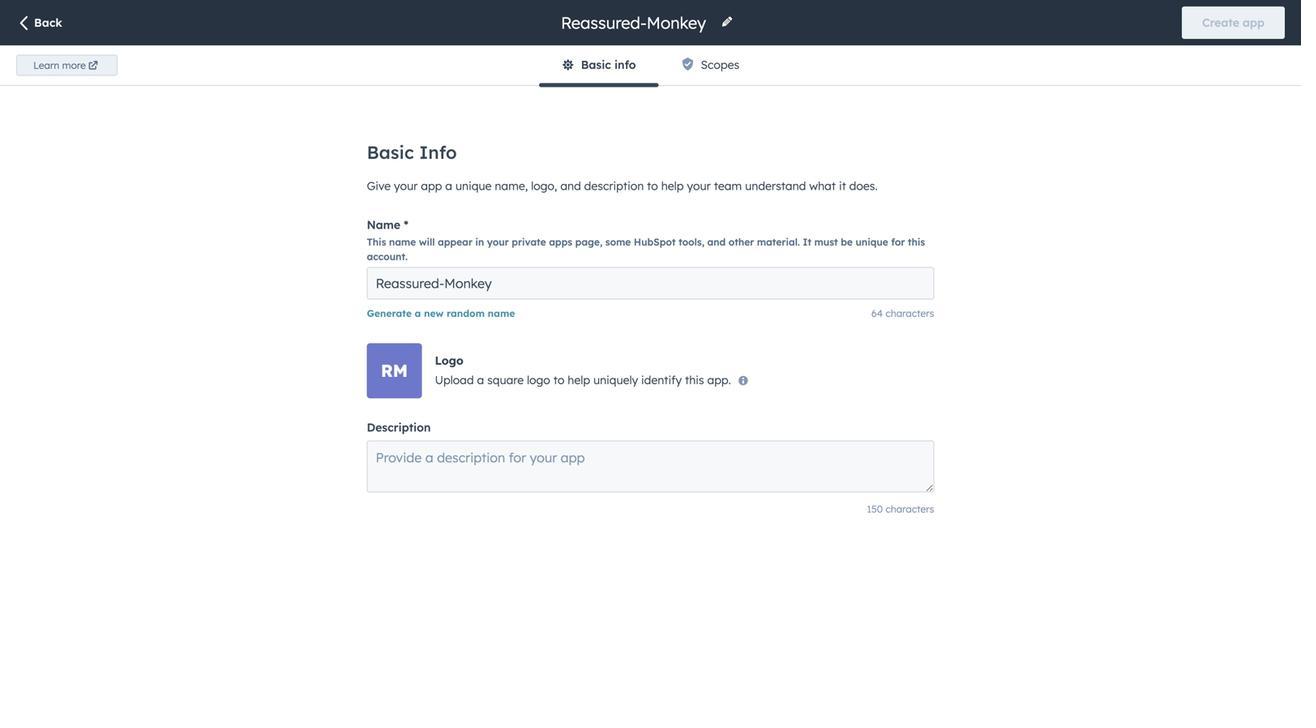 Task type: describe. For each thing, give the bounding box(es) containing it.
0 vertical spatial you
[[332, 56, 352, 70]]

64
[[871, 307, 883, 319]]

.
[[488, 75, 490, 90]]

you inside learn what you can do with private apps link
[[304, 75, 325, 90]]

your right give
[[394, 179, 418, 193]]

app.
[[707, 373, 731, 387]]

upload
[[435, 373, 474, 387]]

more
[[62, 59, 86, 71]]

apps inside name this name will appear in your private apps page, some hubspot tools, and other material. it must be unique for this account.
[[549, 236, 573, 248]]

0 vertical spatial and
[[561, 179, 581, 193]]

secure
[[418, 56, 452, 70]]

1 horizontal spatial help
[[661, 179, 684, 193]]

this inside logo upload a square logo to help uniquely identify this app.
[[685, 373, 704, 387]]

create app button
[[1182, 6, 1285, 39]]

private inside button
[[307, 141, 348, 155]]

2 vertical spatial app
[[421, 179, 442, 193]]

learn for learn more
[[33, 59, 59, 71]]

0 horizontal spatial what
[[272, 75, 300, 90]]

give your app a unique name, logo, and description to help your team understand what it does.
[[367, 179, 878, 193]]

must
[[814, 236, 838, 248]]

0 vertical spatial account.
[[669, 56, 715, 70]]

150
[[867, 503, 883, 515]]

back
[[34, 15, 62, 30]]

link opens in a new window image
[[473, 78, 485, 90]]

calls
[[550, 56, 574, 70]]

your right calls
[[591, 56, 615, 70]]

app inside page section element
[[1243, 15, 1265, 30]]

learn what you can do with private apps
[[236, 75, 470, 90]]

private
[[236, 56, 274, 70]]

create for create a private app
[[256, 141, 293, 155]]

this inside name this name will appear in your private apps page, some hubspot tools, and other material. it must be unique for this account.
[[908, 236, 925, 248]]

logo,
[[531, 179, 557, 193]]

it
[[803, 236, 812, 248]]

info
[[419, 141, 457, 163]]

give
[[367, 179, 391, 193]]

hubspot inside name this name will appear in your private apps page, some hubspot tools, and other material. it must be unique for this account.
[[634, 236, 676, 248]]

random
[[447, 307, 485, 319]]

info
[[615, 58, 636, 72]]

basic for basic info
[[581, 58, 611, 72]]

give
[[307, 56, 329, 70]]

1 vertical spatial name
[[488, 307, 515, 319]]

a inside logo upload a square logo to help uniquely identify this app.
[[477, 373, 484, 387]]

dashboard link
[[0, 16, 100, 48]]

1 horizontal spatial what
[[809, 179, 836, 193]]

uniquely
[[593, 373, 638, 387]]

square
[[487, 373, 524, 387]]

help inside logo upload a square logo to help uniquely identify this app.
[[568, 373, 590, 387]]

create a private app button
[[236, 132, 393, 164]]

basic info
[[367, 141, 457, 163]]

a inside button
[[297, 141, 304, 155]]

be
[[841, 236, 853, 248]]

can
[[328, 75, 349, 90]]

learn what you can do with private apps link
[[236, 74, 488, 94]]

back button
[[16, 15, 62, 33]]

no private apps alert
[[236, 197, 1274, 424]]

private down secure
[[398, 75, 439, 90]]

private inside alert
[[713, 367, 778, 392]]

description
[[584, 179, 644, 193]]

in
[[475, 236, 484, 248]]

some
[[605, 236, 631, 248]]

your left team
[[687, 179, 711, 193]]

appear
[[438, 236, 473, 248]]

no
[[681, 367, 708, 392]]

characters for 150 characters
[[886, 503, 934, 515]]

to right calls
[[577, 56, 588, 70]]

account. inside name this name will appear in your private apps page, some hubspot tools, and other material. it must be unique for this account.
[[367, 251, 408, 263]]



Task type: locate. For each thing, give the bounding box(es) containing it.
logo
[[435, 353, 464, 367]]

0 horizontal spatial learn
[[33, 59, 59, 71]]

create inside create app button
[[1202, 15, 1240, 30]]

app
[[1243, 15, 1265, 30], [351, 141, 373, 155], [421, 179, 442, 193]]

1 horizontal spatial you
[[332, 56, 352, 70]]

rm
[[381, 360, 408, 381]]

what
[[272, 75, 300, 90], [809, 179, 836, 193]]

150 characters
[[867, 503, 934, 515]]

navigation inside page section element
[[539, 45, 762, 87]]

basic info
[[581, 58, 636, 72]]

1 horizontal spatial unique
[[856, 236, 889, 248]]

does.
[[849, 179, 878, 193]]

way
[[456, 56, 477, 70]]

and inside name this name will appear in your private apps page, some hubspot tools, and other material. it must be unique for this account.
[[707, 236, 726, 248]]

name left will
[[389, 236, 416, 248]]

0 vertical spatial hubspot
[[618, 56, 666, 70]]

0 horizontal spatial app
[[351, 141, 373, 155]]

and
[[561, 179, 581, 193], [707, 236, 726, 248]]

0 vertical spatial learn
[[33, 59, 59, 71]]

account. down this
[[367, 251, 408, 263]]

tools,
[[679, 236, 705, 248]]

what down "private"
[[272, 75, 300, 90]]

will
[[419, 236, 435, 248]]

none field inside page section element
[[559, 12, 711, 34]]

learn more link
[[16, 55, 118, 76]]

for
[[891, 236, 905, 248]]

0 horizontal spatial help
[[568, 373, 590, 387]]

1 vertical spatial account.
[[367, 251, 408, 263]]

you down give
[[304, 75, 325, 90]]

0 horizontal spatial basic
[[367, 141, 414, 163]]

1 horizontal spatial app
[[421, 179, 442, 193]]

settings
[[26, 69, 92, 89]]

create
[[1202, 15, 1240, 30], [256, 141, 293, 155]]

2 horizontal spatial app
[[1243, 15, 1265, 30]]

learn for learn what you can do with private apps
[[236, 75, 269, 90]]

None text field
[[367, 267, 934, 300]]

logo upload a square logo to help uniquely identify this app.
[[435, 353, 731, 387]]

to inside logo upload a square logo to help uniquely identify this app.
[[554, 373, 565, 387]]

1 horizontal spatial account.
[[669, 56, 715, 70]]

0 horizontal spatial unique
[[456, 179, 492, 193]]

with
[[371, 75, 395, 90]]

0 vertical spatial app
[[1243, 15, 1265, 30]]

private
[[398, 75, 439, 90], [307, 141, 348, 155], [512, 236, 546, 248], [713, 367, 778, 392]]

understand
[[745, 179, 806, 193]]

64 characters
[[871, 307, 934, 319]]

and left other
[[707, 236, 726, 248]]

1 characters from the top
[[886, 307, 934, 319]]

identify
[[641, 373, 682, 387]]

1 vertical spatial learn
[[236, 75, 269, 90]]

1 horizontal spatial basic
[[581, 58, 611, 72]]

1 vertical spatial app
[[351, 141, 373, 155]]

1 horizontal spatial learn
[[236, 75, 269, 90]]

powerful,
[[365, 56, 414, 70]]

your right in on the top left
[[487, 236, 509, 248]]

apps inside alert
[[783, 367, 829, 392]]

private right no
[[713, 367, 778, 392]]

description
[[367, 420, 431, 435]]

dashboard
[[27, 24, 89, 39]]

new
[[424, 307, 444, 319]]

logo
[[527, 373, 550, 387]]

1 vertical spatial hubspot
[[634, 236, 676, 248]]

create a private app
[[256, 141, 373, 155]]

generate a new random name button
[[367, 307, 515, 319]]

no private apps
[[681, 367, 829, 392]]

basic info button
[[539, 45, 659, 87]]

this left app. on the bottom right of page
[[685, 373, 704, 387]]

name
[[367, 218, 401, 232]]

this
[[367, 236, 386, 248]]

1 vertical spatial create
[[256, 141, 293, 155]]

learn left more
[[33, 59, 59, 71]]

1 vertical spatial basic
[[367, 141, 414, 163]]

None field
[[559, 12, 711, 34]]

and right the logo,
[[561, 179, 581, 193]]

account.
[[669, 56, 715, 70], [367, 251, 408, 263]]

generate a new random name
[[367, 307, 515, 319]]

0 vertical spatial characters
[[886, 307, 934, 319]]

account. right the info
[[669, 56, 715, 70]]

other
[[729, 236, 754, 248]]

scopes
[[701, 58, 740, 72]]

characters for 64 characters
[[886, 307, 934, 319]]

name inside name this name will appear in your private apps page, some hubspot tools, and other material. it must be unique for this account.
[[389, 236, 416, 248]]

characters
[[886, 307, 934, 319], [886, 503, 934, 515]]

hubspot
[[618, 56, 666, 70], [634, 236, 676, 248]]

a
[[355, 56, 362, 70], [297, 141, 304, 155], [445, 179, 452, 193], [415, 307, 421, 319], [477, 373, 484, 387]]

0 vertical spatial this
[[908, 236, 925, 248]]

1 vertical spatial unique
[[856, 236, 889, 248]]

this
[[908, 236, 925, 248], [685, 373, 704, 387]]

to right description
[[647, 179, 658, 193]]

0 vertical spatial name
[[389, 236, 416, 248]]

1 horizontal spatial this
[[908, 236, 925, 248]]

name,
[[495, 179, 528, 193]]

help left uniquely
[[568, 373, 590, 387]]

0 vertical spatial create
[[1202, 15, 1240, 30]]

Description text field
[[367, 441, 934, 493]]

1 vertical spatial help
[[568, 373, 590, 387]]

team
[[714, 179, 742, 193]]

0 vertical spatial basic
[[581, 58, 611, 72]]

help left team
[[661, 179, 684, 193]]

private apps give you a powerful, secure way to make api calls to your hubspot account.
[[236, 56, 715, 70]]

0 vertical spatial unique
[[456, 179, 492, 193]]

learn more
[[33, 59, 86, 71]]

it
[[839, 179, 846, 193]]

scopes button
[[659, 45, 762, 85]]

private right in on the top left
[[512, 236, 546, 248]]

1 horizontal spatial and
[[707, 236, 726, 248]]

0 vertical spatial what
[[272, 75, 300, 90]]

2 characters from the top
[[886, 503, 934, 515]]

unique right the be
[[856, 236, 889, 248]]

make
[[495, 56, 524, 70]]

1 horizontal spatial name
[[488, 307, 515, 319]]

1 vertical spatial this
[[685, 373, 704, 387]]

material.
[[757, 236, 800, 248]]

1 vertical spatial and
[[707, 236, 726, 248]]

this right for
[[908, 236, 925, 248]]

you
[[332, 56, 352, 70], [304, 75, 325, 90]]

name this name will appear in your private apps page, some hubspot tools, and other material. it must be unique for this account.
[[367, 218, 925, 263]]

name right "random"
[[488, 307, 515, 319]]

0 horizontal spatial and
[[561, 179, 581, 193]]

your
[[591, 56, 615, 70], [394, 179, 418, 193], [687, 179, 711, 193], [487, 236, 509, 248]]

private inside name this name will appear in your private apps page, some hubspot tools, and other material. it must be unique for this account.
[[512, 236, 546, 248]]

page,
[[575, 236, 603, 248]]

basic
[[581, 58, 611, 72], [367, 141, 414, 163]]

0 horizontal spatial account.
[[367, 251, 408, 263]]

learn inside "link"
[[33, 59, 59, 71]]

navigation
[[539, 45, 762, 87]]

create app
[[1202, 15, 1265, 30]]

help
[[661, 179, 684, 193], [568, 373, 590, 387]]

your inside name this name will appear in your private apps page, some hubspot tools, and other material. it must be unique for this account.
[[487, 236, 509, 248]]

page section element
[[0, 0, 1301, 87]]

to right 'logo'
[[554, 373, 565, 387]]

0 horizontal spatial name
[[389, 236, 416, 248]]

what left it
[[809, 179, 836, 193]]

create for create app
[[1202, 15, 1240, 30]]

0 horizontal spatial create
[[256, 141, 293, 155]]

to right way
[[480, 56, 491, 70]]

you up can
[[332, 56, 352, 70]]

0 vertical spatial help
[[661, 179, 684, 193]]

learn down "private"
[[236, 75, 269, 90]]

do
[[353, 75, 367, 90]]

basic inside button
[[581, 58, 611, 72]]

basic for basic info
[[367, 141, 414, 163]]

1 vertical spatial characters
[[886, 503, 934, 515]]

0 horizontal spatial this
[[685, 373, 704, 387]]

apps
[[277, 56, 303, 70], [443, 75, 470, 90], [549, 236, 573, 248], [783, 367, 829, 392]]

link opens in a new window image
[[473, 74, 485, 94]]

unique
[[456, 179, 492, 193], [856, 236, 889, 248]]

create inside 'create a private app' button
[[256, 141, 293, 155]]

generate
[[367, 307, 412, 319]]

0 horizontal spatial you
[[304, 75, 325, 90]]

1 vertical spatial what
[[809, 179, 836, 193]]

private down can
[[307, 141, 348, 155]]

learn
[[33, 59, 59, 71], [236, 75, 269, 90]]

navigation containing basic info
[[539, 45, 762, 87]]

unique left name,
[[456, 179, 492, 193]]

unique inside name this name will appear in your private apps page, some hubspot tools, and other material. it must be unique for this account.
[[856, 236, 889, 248]]

1 vertical spatial you
[[304, 75, 325, 90]]

characters right 64
[[886, 307, 934, 319]]

basic left the info
[[581, 58, 611, 72]]

name
[[389, 236, 416, 248], [488, 307, 515, 319]]

to
[[480, 56, 491, 70], [577, 56, 588, 70], [647, 179, 658, 193], [554, 373, 565, 387]]

basic up give
[[367, 141, 414, 163]]

characters right '150'
[[886, 503, 934, 515]]

1 horizontal spatial create
[[1202, 15, 1240, 30]]

api
[[527, 56, 547, 70]]



Task type: vqa. For each thing, say whether or not it's contained in the screenshot.
Learn corresponding to Learn more
yes



